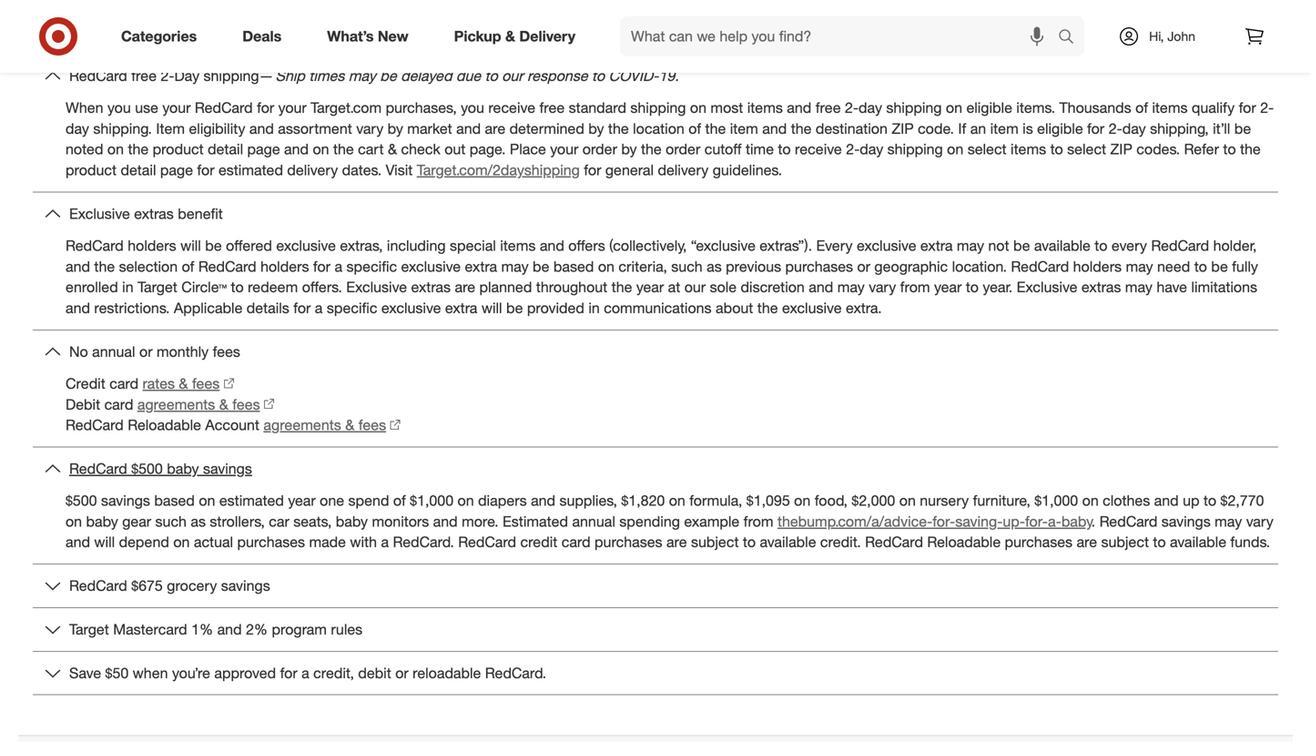 Task type: locate. For each thing, give the bounding box(es) containing it.
0 horizontal spatial order
[[583, 140, 617, 158]]

baby right up-
[[1062, 513, 1092, 530]]

save
[[69, 664, 101, 682]]

2 subject from the left
[[1102, 533, 1149, 551]]

and down assortment
[[284, 140, 309, 158]]

1 horizontal spatial you
[[461, 99, 484, 117]]

target up save
[[69, 621, 109, 638]]

0 vertical spatial product
[[153, 140, 204, 158]]

redcard $500 baby savings button
[[33, 448, 1279, 490]]

funds.
[[1231, 533, 1271, 551]]

holder,
[[1214, 237, 1257, 255]]

deals
[[242, 27, 282, 45]]

standard
[[569, 99, 627, 117]]

you down due
[[461, 99, 484, 117]]

and inside . redcard savings may vary and will depend on actual purchases made with a redcard. redcard credit card purchases are subject to available credit. redcard reloadable purchases are subject to available funds.
[[66, 533, 90, 551]]

of
[[1136, 99, 1148, 117], [689, 120, 701, 137], [182, 258, 194, 275], [393, 492, 406, 510]]

exclusive
[[276, 237, 336, 255], [857, 237, 917, 255], [401, 258, 461, 275], [381, 299, 441, 317], [782, 299, 842, 317]]

$1,820
[[621, 492, 665, 510]]

0 horizontal spatial from
[[744, 513, 774, 530]]

$1,000 up monitors
[[410, 492, 454, 510]]

rates & fees
[[143, 375, 220, 392]]

1 vertical spatial will
[[482, 299, 502, 317]]

exclusive inside dropdown button
[[69, 205, 130, 223]]

fees up account
[[232, 395, 260, 413]]

0 vertical spatial as
[[707, 258, 722, 275]]

specific down offers.
[[327, 299, 377, 317]]

shipping right 'day'
[[204, 67, 259, 85]]

of inside redcard holders will be offered exclusive extras, including special items and offers (collectively, "exclusive extras"). every exclusive extra may not be available to every redcard holder, and the selection of redcard holders for a specific exclusive extra may be based on criteria, such as previous purchases or geographic location. redcard holders may need to be fully enrolled in target circle™ to redeem offers. exclusive extras are planned throughout the year at our sole discretion and may vary from year to year. exclusive extras may have limitations and restrictions. applicable details for a specific exclusive extra will be provided in communications about the exclusive extra.
[[182, 258, 194, 275]]

& right cart
[[388, 140, 397, 158]]

reloadable inside . redcard savings may vary and will depend on actual purchases made with a redcard. redcard credit card purchases are subject to available credit. redcard reloadable purchases are subject to available funds.
[[928, 533, 1001, 551]]

0 vertical spatial such
[[671, 258, 703, 275]]

or up rates
[[139, 343, 153, 361]]

free up use
[[131, 67, 157, 85]]

items up shipping,
[[1152, 99, 1188, 117]]

on left the gear
[[66, 513, 82, 530]]

1 horizontal spatial annual
[[572, 513, 616, 530]]

no
[[69, 343, 88, 361]]

0 horizontal spatial will
[[94, 533, 115, 551]]

1 horizontal spatial extras
[[411, 278, 451, 296]]

will inside . redcard savings may vary and will depend on actual purchases made with a redcard. redcard credit card purchases are subject to available credit. redcard reloadable purchases are subject to available funds.
[[94, 533, 115, 551]]

item left is at right
[[991, 120, 1019, 137]]

our inside redcard holders will be offered exclusive extras, including special items and offers (collectively, "exclusive extras"). every exclusive extra may not be available to every redcard holder, and the selection of redcard holders for a specific exclusive extra may be based on criteria, such as previous purchases or geographic location. redcard holders may need to be fully enrolled in target circle™ to redeem offers. exclusive extras are planned throughout the year at our sole discretion and may vary from year to year. exclusive extras may have limitations and restrictions. applicable details for a specific exclusive extra will be provided in communications about the exclusive extra.
[[685, 278, 706, 296]]

exclusive
[[69, 205, 130, 223], [346, 278, 407, 296], [1017, 278, 1078, 296]]

to right the up
[[1204, 492, 1217, 510]]

day up "destination"
[[859, 99, 882, 117]]

baby left the gear
[[86, 513, 118, 530]]

cutoff
[[705, 140, 742, 158]]

day
[[859, 99, 882, 117], [66, 120, 89, 137], [1123, 120, 1146, 137], [860, 140, 884, 158]]

savings up the gear
[[101, 492, 150, 510]]

0 horizontal spatial target
[[69, 621, 109, 638]]

savings down the up
[[1162, 513, 1211, 530]]

1 vertical spatial such
[[155, 513, 187, 530]]

card right credit
[[562, 533, 591, 551]]

select down "an"
[[968, 140, 1007, 158]]

vary up funds.
[[1247, 513, 1274, 530]]

order down location
[[666, 140, 701, 158]]

need
[[1158, 258, 1191, 275]]

mastercard
[[113, 621, 187, 638]]

noted
[[66, 140, 103, 158]]

0 horizontal spatial our
[[502, 67, 523, 85]]

0 vertical spatial card
[[109, 375, 139, 392]]

& right pickup
[[505, 27, 515, 45]]

day
[[174, 67, 200, 85]]

zip left code.
[[892, 120, 914, 137]]

year up seats,
[[288, 492, 316, 510]]

offers
[[569, 237, 605, 255]]

estimated up strollers,
[[219, 492, 284, 510]]

1 horizontal spatial in
[[589, 299, 600, 317]]

1 vertical spatial agreements
[[264, 416, 341, 434]]

card down "credit card"
[[104, 395, 133, 413]]

for right approved
[[280, 664, 298, 682]]

be up throughout at the top left of page
[[533, 258, 550, 275]]

your up assortment
[[278, 99, 307, 117]]

on
[[690, 99, 707, 117], [946, 99, 963, 117], [107, 140, 124, 158], [313, 140, 329, 158], [947, 140, 964, 158], [598, 258, 615, 275], [199, 492, 215, 510], [458, 492, 474, 510], [669, 492, 686, 510], [794, 492, 811, 510], [900, 492, 916, 510], [1083, 492, 1099, 510], [66, 513, 82, 530], [173, 533, 190, 551]]

agreements
[[137, 395, 215, 413], [264, 416, 341, 434]]

location
[[633, 120, 685, 137]]

are left planned
[[455, 278, 475, 296]]

0 horizontal spatial for-
[[933, 513, 956, 530]]

1 horizontal spatial item
[[991, 120, 1019, 137]]

0 horizontal spatial exclusive
[[69, 205, 130, 223]]

—
[[259, 67, 271, 85]]

receive down "destination"
[[795, 140, 842, 158]]

cart
[[358, 140, 384, 158]]

specific down extras,
[[347, 258, 397, 275]]

fees inside 'link'
[[192, 375, 220, 392]]

on up .
[[1083, 492, 1099, 510]]

zip left codes.
[[1111, 140, 1133, 158]]

exclusive extras benefit button
[[33, 193, 1279, 235]]

fees for redcard reloadable account
[[359, 416, 386, 434]]

more.
[[462, 513, 499, 530]]

reloadable
[[128, 416, 201, 434], [928, 533, 1001, 551]]

1 horizontal spatial vary
[[869, 278, 896, 296]]

extras inside dropdown button
[[134, 205, 174, 223]]

2 horizontal spatial your
[[550, 140, 579, 158]]

strollers,
[[210, 513, 265, 530]]

agreements for redcard reloadable account
[[264, 416, 341, 434]]

1 horizontal spatial select
[[1068, 140, 1107, 158]]

on inside redcard holders will be offered exclusive extras, including special items and offers (collectively, "exclusive extras"). every exclusive extra may not be available to every redcard holder, and the selection of redcard holders for a specific exclusive extra may be based on criteria, such as previous purchases or geographic location. redcard holders may need to be fully enrolled in target circle™ to redeem offers. exclusive extras are planned throughout the year at our sole discretion and may vary from year to year. exclusive extras may have limitations and restrictions. applicable details for a specific exclusive extra will be provided in communications about the exclusive extra.
[[598, 258, 615, 275]]

target
[[138, 278, 177, 296], [69, 621, 109, 638]]

redcard. inside . redcard savings may vary and will depend on actual purchases made with a redcard. redcard credit card purchases are subject to available credit. redcard reloadable purchases are subject to available funds.
[[393, 533, 454, 551]]

credit card
[[66, 375, 139, 392]]

save $50 when you're approved for a credit, debit or reloadable redcard. button
[[33, 652, 1279, 695]]

and inside dropdown button
[[217, 621, 242, 638]]

2 vertical spatial vary
[[1247, 513, 1274, 530]]

are inside redcard holders will be offered exclusive extras, including special items and offers (collectively, "exclusive extras"). every exclusive extra may not be available to every redcard holder, and the selection of redcard holders for a specific exclusive extra may be based on criteria, such as previous purchases or geographic location. redcard holders may need to be fully enrolled in target circle™ to redeem offers. exclusive extras are planned throughout the year at our sole discretion and may vary from year to year. exclusive extras may have limitations and restrictions. applicable details for a specific exclusive extra will be provided in communications about the exclusive extra.
[[455, 278, 475, 296]]

as up "actual"
[[191, 513, 206, 530]]

& inside when you use your redcard for your target.com purchases, you receive free standard shipping on most items and free 2-day shipping on eligible items. thousands of items qualify for 2- day shipping. item eligibility and assortment vary by market and are determined by the location of the item and the destination zip code. if an item is eligible for 2-day shipping, it'll be noted on the product detail page and on the cart & check out page. place your order by the order cutoff time to receive 2-day shipping on select items to select zip codes. refer to the product detail page for estimated delivery dates. visit
[[388, 140, 397, 158]]

0 horizontal spatial $1,000
[[410, 492, 454, 510]]

1 for- from the left
[[933, 513, 956, 530]]

be inside when you use your redcard for your target.com purchases, you receive free standard shipping on most items and free 2-day shipping on eligible items. thousands of items qualify for 2- day shipping. item eligibility and assortment vary by market and are determined by the location of the item and the destination zip code. if an item is eligible for 2-day shipping, it'll be noted on the product detail page and on the cart & check out page. place your order by the order cutoff time to receive 2-day shipping on select items to select zip codes. refer to the product detail page for estimated delivery dates. visit
[[1235, 120, 1252, 137]]

available inside redcard holders will be offered exclusive extras, including special items and offers (collectively, "exclusive extras"). every exclusive extra may not be available to every redcard holder, and the selection of redcard holders for a specific exclusive extra may be based on criteria, such as previous purchases or geographic location. redcard holders may need to be fully enrolled in target circle™ to redeem offers. exclusive extras are planned throughout the year at our sole discretion and may vary from year to year. exclusive extras may have limitations and restrictions. applicable details for a specific exclusive extra will be provided in communications about the exclusive extra.
[[1034, 237, 1091, 255]]

page
[[247, 140, 280, 158], [160, 161, 193, 179]]

covid-
[[609, 67, 659, 85]]

0 vertical spatial eligible
[[967, 99, 1013, 117]]

& up account
[[219, 395, 228, 413]]

0 vertical spatial vary
[[356, 120, 384, 137]]

2 you from the left
[[461, 99, 484, 117]]

0 vertical spatial extra
[[921, 237, 953, 255]]

agreements right account
[[264, 416, 341, 434]]

target.com
[[311, 99, 382, 117]]

1 vertical spatial card
[[104, 395, 133, 413]]

qualify
[[1192, 99, 1235, 117]]

page down item
[[160, 161, 193, 179]]

annual up "credit card"
[[92, 343, 135, 361]]

on up thebump.com/a/advice-for-saving-up-for-a-baby
[[900, 492, 916, 510]]

benefit
[[178, 205, 223, 223]]

1 horizontal spatial agreements & fees
[[264, 416, 386, 434]]

1 vertical spatial zip
[[1111, 140, 1133, 158]]

1 horizontal spatial based
[[554, 258, 594, 275]]

exclusive right year.
[[1017, 278, 1078, 296]]

special
[[450, 237, 496, 255]]

agreements & fees link for debit card
[[137, 394, 275, 415]]

2 $1,000 from the left
[[1035, 492, 1079, 510]]

credit
[[66, 375, 105, 392]]

may inside . redcard savings may vary and will depend on actual purchases made with a redcard. redcard credit card purchases are subject to available credit. redcard reloadable purchases are subject to available funds.
[[1215, 513, 1242, 530]]

1%
[[191, 621, 213, 638]]

1 vertical spatial detail
[[121, 161, 156, 179]]

0 horizontal spatial in
[[122, 278, 134, 296]]

1 vertical spatial estimated
[[219, 492, 284, 510]]

1 vertical spatial eligible
[[1038, 120, 1083, 137]]

annual inside dropdown button
[[92, 343, 135, 361]]

0 vertical spatial estimated
[[219, 161, 283, 179]]

on down assortment
[[313, 140, 329, 158]]

the up enrolled
[[94, 258, 115, 275]]

0 horizontal spatial agreements & fees
[[137, 395, 260, 413]]

refer
[[1184, 140, 1219, 158]]

0 horizontal spatial year
[[288, 492, 316, 510]]

by up check
[[388, 120, 403, 137]]

1 vertical spatial redcard.
[[485, 664, 547, 682]]

redcard. down monitors
[[393, 533, 454, 551]]

1 horizontal spatial for-
[[1025, 513, 1048, 530]]

shipping.
[[93, 120, 152, 137]]

the down discretion
[[758, 299, 778, 317]]

you're
[[172, 664, 210, 682]]

year
[[636, 278, 664, 296], [934, 278, 962, 296], [288, 492, 316, 510]]

agreements & fees for debit card
[[137, 395, 260, 413]]

receive up determined
[[488, 99, 536, 117]]

from inside the $500 savings based on estimated year one spend of $1,000 on diapers and supplies, $1,820 on formula, $1,095 on food, $2,000 on nursery furniture, $1,000 on clothes and up to $2,770 on baby gear such as strollers, car seats, baby monitors and more. estimated annual spending example from
[[744, 513, 774, 530]]

actual
[[194, 533, 233, 551]]

depend
[[119, 533, 169, 551]]

19.
[[659, 67, 679, 85]]

agreements & fees link for redcard reloadable account
[[264, 415, 401, 436]]

based
[[554, 258, 594, 275], [154, 492, 195, 510]]

year down location.
[[934, 278, 962, 296]]

the down criteria,
[[612, 278, 632, 296]]

year.
[[983, 278, 1013, 296]]

1 vertical spatial target
[[69, 621, 109, 638]]

vary up "extra."
[[869, 278, 896, 296]]

target.com/2dayshipping link
[[417, 161, 580, 179]]

1 horizontal spatial detail
[[208, 140, 243, 158]]

subject
[[691, 533, 739, 551], [1102, 533, 1149, 551]]

& inside 'link'
[[179, 375, 188, 392]]

card for debit card
[[104, 395, 133, 413]]

items inside redcard holders will be offered exclusive extras, including special items and offers (collectively, "exclusive extras"). every exclusive extra may not be available to every redcard holder, and the selection of redcard holders for a specific exclusive extra may be based on criteria, such as previous purchases or geographic location. redcard holders may need to be fully enrolled in target circle™ to redeem offers. exclusive extras are planned throughout the year at our sole discretion and may vary from year to year. exclusive extras may have limitations and restrictions. applicable details for a specific exclusive extra will be provided in communications about the exclusive extra.
[[500, 237, 536, 255]]

0 horizontal spatial or
[[139, 343, 153, 361]]

2 horizontal spatial free
[[816, 99, 841, 117]]

free up "destination"
[[816, 99, 841, 117]]

1 horizontal spatial or
[[395, 664, 409, 682]]

or up "extra."
[[857, 258, 871, 275]]

fees up "spend"
[[359, 416, 386, 434]]

market
[[407, 120, 452, 137]]

0 vertical spatial agreements & fees
[[137, 395, 260, 413]]

1 horizontal spatial will
[[180, 237, 201, 255]]

the right the refer
[[1240, 140, 1261, 158]]

1 vertical spatial $500
[[66, 492, 97, 510]]

0 horizontal spatial based
[[154, 492, 195, 510]]

1 vertical spatial reloadable
[[928, 533, 1001, 551]]

free
[[131, 67, 157, 85], [540, 99, 565, 117], [816, 99, 841, 117]]

0 horizontal spatial zip
[[892, 120, 914, 137]]

specific
[[347, 258, 397, 275], [327, 299, 377, 317]]

agreements & fees
[[137, 395, 260, 413], [264, 416, 386, 434]]

1 vertical spatial as
[[191, 513, 206, 530]]

1 delivery from the left
[[287, 161, 338, 179]]

our right at
[[685, 278, 706, 296]]

redcard holders will be offered exclusive extras, including special items and offers (collectively, "exclusive extras"). every exclusive extra may not be available to every redcard holder, and the selection of redcard holders for a specific exclusive extra may be based on criteria, such as previous purchases or geographic location. redcard holders may need to be fully enrolled in target circle™ to redeem offers. exclusive extras are planned throughout the year at our sole discretion and may vary from year to year. exclusive extras may have limitations and restrictions. applicable details for a specific exclusive extra will be provided in communications about the exclusive extra.
[[66, 237, 1259, 317]]

may down the every
[[1126, 258, 1154, 275]]

to inside the $500 savings based on estimated year one spend of $1,000 on diapers and supplies, $1,820 on formula, $1,095 on food, $2,000 on nursery furniture, $1,000 on clothes and up to $2,770 on baby gear such as strollers, car seats, baby monitors and more. estimated annual spending example from
[[1204, 492, 1217, 510]]

1 vertical spatial annual
[[572, 513, 616, 530]]

purchases down a-
[[1005, 533, 1073, 551]]

vary up cart
[[356, 120, 384, 137]]

including
[[387, 237, 446, 255]]

(collectively,
[[609, 237, 687, 255]]

deals link
[[227, 16, 304, 56]]

to left the every
[[1095, 237, 1108, 255]]

no annual or monthly fees button
[[33, 331, 1279, 373]]

a down offers.
[[315, 299, 323, 317]]

fees for debit card
[[232, 395, 260, 413]]

on left "actual"
[[173, 533, 190, 551]]

2 order from the left
[[666, 140, 701, 158]]

and down 'every'
[[809, 278, 834, 296]]

on up "more."
[[458, 492, 474, 510]]

a up offers.
[[335, 258, 342, 275]]

& for redcard reloadable account
[[345, 416, 355, 434]]

1 horizontal spatial page
[[247, 140, 280, 158]]

estimated inside the $500 savings based on estimated year one spend of $1,000 on diapers and supplies, $1,820 on formula, $1,095 on food, $2,000 on nursery furniture, $1,000 on clothes and up to $2,770 on baby gear such as strollers, car seats, baby monitors and more. estimated annual spending example from
[[219, 492, 284, 510]]

0 horizontal spatial product
[[66, 161, 117, 179]]

delivery inside when you use your redcard for your target.com purchases, you receive free standard shipping on most items and free 2-day shipping on eligible items. thousands of items qualify for 2- day shipping. item eligibility and assortment vary by market and are determined by the location of the item and the destination zip code. if an item is eligible for 2-day shipping, it'll be noted on the product detail page and on the cart & check out page. place your order by the order cutoff time to receive 2-day shipping on select items to select zip codes. refer to the product detail page for estimated delivery dates. visit
[[287, 161, 338, 179]]

and
[[787, 99, 812, 117], [249, 120, 274, 137], [456, 120, 481, 137], [763, 120, 787, 137], [284, 140, 309, 158], [540, 237, 564, 255], [66, 258, 90, 275], [809, 278, 834, 296], [66, 299, 90, 317], [531, 492, 556, 510], [1154, 492, 1179, 510], [433, 513, 458, 530], [66, 533, 90, 551], [217, 621, 242, 638]]

monthly
[[157, 343, 209, 361]]

agreements & fees link down rates & fees
[[137, 394, 275, 415]]

target down selection
[[138, 278, 177, 296]]

2 vertical spatial will
[[94, 533, 115, 551]]

new
[[378, 27, 409, 45]]

1 horizontal spatial redcard.
[[485, 664, 547, 682]]

0 vertical spatial annual
[[92, 343, 135, 361]]

1 horizontal spatial agreements
[[264, 416, 341, 434]]

0 horizontal spatial delivery
[[287, 161, 338, 179]]

such
[[671, 258, 703, 275], [155, 513, 187, 530]]

by down standard
[[589, 120, 604, 137]]

made
[[309, 533, 346, 551]]

0 horizontal spatial item
[[730, 120, 758, 137]]

savings inside the $500 savings based on estimated year one spend of $1,000 on diapers and supplies, $1,820 on formula, $1,095 on food, $2,000 on nursery furniture, $1,000 on clothes and up to $2,770 on baby gear such as strollers, car seats, baby monitors and more. estimated annual spending example from
[[101, 492, 150, 510]]

0 horizontal spatial $500
[[66, 492, 97, 510]]

target mastercard 1% and 2% program rules button
[[33, 608, 1279, 651]]

for-
[[933, 513, 956, 530], [1025, 513, 1048, 530]]

annual inside the $500 savings based on estimated year one spend of $1,000 on diapers and supplies, $1,820 on formula, $1,095 on food, $2,000 on nursery furniture, $1,000 on clothes and up to $2,770 on baby gear such as strollers, car seats, baby monitors and more. estimated annual spending example from
[[572, 513, 616, 530]]

0 horizontal spatial you
[[107, 99, 131, 117]]

0 vertical spatial page
[[247, 140, 280, 158]]

you
[[107, 99, 131, 117], [461, 99, 484, 117]]

from down geographic
[[900, 278, 930, 296]]

card
[[109, 375, 139, 392], [104, 395, 133, 413], [562, 533, 591, 551]]

1 order from the left
[[583, 140, 617, 158]]

1 horizontal spatial target
[[138, 278, 177, 296]]

0 vertical spatial agreements
[[137, 395, 215, 413]]

as inside redcard holders will be offered exclusive extras, including special items and offers (collectively, "exclusive extras"). every exclusive extra may not be available to every redcard holder, and the selection of redcard holders for a specific exclusive extra may be based on criteria, such as previous purchases or geographic location. redcard holders may need to be fully enrolled in target circle™ to redeem offers. exclusive extras are planned throughout the year at our sole discretion and may vary from year to year. exclusive extras may have limitations and restrictions. applicable details for a specific exclusive extra will be provided in communications about the exclusive extra.
[[707, 258, 722, 275]]

estimated inside when you use your redcard for your target.com purchases, you receive free standard shipping on most items and free 2-day shipping on eligible items. thousands of items qualify for 2- day shipping. item eligibility and assortment vary by market and are determined by the location of the item and the destination zip code. if an item is eligible for 2-day shipping, it'll be noted on the product detail page and on the cart & check out page. place your order by the order cutoff time to receive 2-day shipping on select items to select zip codes. refer to the product detail page for estimated delivery dates. visit
[[219, 161, 283, 179]]

redcard reloadable account
[[66, 416, 260, 434]]

the left cart
[[333, 140, 354, 158]]

1 vertical spatial agreements & fees
[[264, 416, 386, 434]]

0 horizontal spatial page
[[160, 161, 193, 179]]

0 vertical spatial from
[[900, 278, 930, 296]]

1 horizontal spatial subject
[[1102, 533, 1149, 551]]

1 item from the left
[[730, 120, 758, 137]]

1 horizontal spatial reloadable
[[928, 533, 1001, 551]]

$500 down redcard reloadable account
[[131, 460, 163, 478]]

1 horizontal spatial from
[[900, 278, 930, 296]]

to right "circle™" on the left
[[231, 278, 244, 296]]

detail up exclusive extras benefit
[[121, 161, 156, 179]]

are up page. on the top of page
[[485, 120, 506, 137]]

0 horizontal spatial reloadable
[[128, 416, 201, 434]]

from down "$1,095"
[[744, 513, 774, 530]]

1 vertical spatial from
[[744, 513, 774, 530]]

0 vertical spatial or
[[857, 258, 871, 275]]

$1,000 up a-
[[1035, 492, 1079, 510]]

1 horizontal spatial eligible
[[1038, 120, 1083, 137]]

response
[[527, 67, 588, 85]]

day up 'noted'
[[66, 120, 89, 137]]

target mastercard 1% and 2% program rules
[[69, 621, 363, 638]]

items up planned
[[500, 237, 536, 255]]

nursery
[[920, 492, 969, 510]]

2- down "destination"
[[846, 140, 860, 158]]

when you use your redcard for your target.com purchases, you receive free standard shipping on most items and free 2-day shipping on eligible items. thousands of items qualify for 2- day shipping. item eligibility and assortment vary by market and are determined by the location of the item and the destination zip code. if an item is eligible for 2-day shipping, it'll be noted on the product detail page and on the cart & check out page. place your order by the order cutoff time to receive 2-day shipping on select items to select zip codes. refer to the product detail page for estimated delivery dates. visit
[[66, 99, 1274, 179]]

on down 'offers'
[[598, 258, 615, 275]]

to
[[485, 67, 498, 85], [592, 67, 605, 85], [778, 140, 791, 158], [1051, 140, 1064, 158], [1223, 140, 1236, 158], [1095, 237, 1108, 255], [1195, 258, 1208, 275], [231, 278, 244, 296], [966, 278, 979, 296], [1204, 492, 1217, 510], [743, 533, 756, 551], [1153, 533, 1166, 551]]

redcard $675 grocery savings button
[[33, 565, 1279, 607]]

$500
[[131, 460, 163, 478], [66, 492, 97, 510]]

2 vertical spatial extra
[[445, 299, 478, 317]]

restrictions.
[[94, 299, 170, 317]]

year inside the $500 savings based on estimated year one spend of $1,000 on diapers and supplies, $1,820 on formula, $1,095 on food, $2,000 on nursery furniture, $1,000 on clothes and up to $2,770 on baby gear such as strollers, car seats, baby monitors and more. estimated annual spending example from
[[288, 492, 316, 510]]

exclusive down extras,
[[346, 278, 407, 296]]

& up "spend"
[[345, 416, 355, 434]]

1 horizontal spatial your
[[278, 99, 307, 117]]

debit
[[66, 395, 100, 413]]

subject down clothes
[[1102, 533, 1149, 551]]

annual down supplies,
[[572, 513, 616, 530]]

extras,
[[340, 237, 383, 255]]

$500 inside dropdown button
[[131, 460, 163, 478]]

2 vertical spatial or
[[395, 664, 409, 682]]

redcard. inside dropdown button
[[485, 664, 547, 682]]

agreements & fees link up the one
[[264, 415, 401, 436]]

$1,000
[[410, 492, 454, 510], [1035, 492, 1079, 510]]

general
[[605, 161, 654, 179]]



Task type: describe. For each thing, give the bounding box(es) containing it.
time
[[746, 140, 774, 158]]

for down eligibility
[[197, 161, 215, 179]]

credit,
[[313, 664, 354, 682]]

for right qualify
[[1239, 99, 1257, 117]]

vary inside when you use your redcard for your target.com purchases, you receive free standard shipping on most items and free 2-day shipping on eligible items. thousands of items qualify for 2- day shipping. item eligibility and assortment vary by market and are determined by the location of the item and the destination zip code. if an item is eligible for 2-day shipping, it'll be noted on the product detail page and on the cart & check out page. place your order by the order cutoff time to receive 2-day shipping on select items to select zip codes. refer to the product detail page for estimated delivery dates. visit
[[356, 120, 384, 137]]

be down planned
[[506, 299, 523, 317]]

redcard inside when you use your redcard for your target.com purchases, you receive free standard shipping on most items and free 2-day shipping on eligible items. thousands of items qualify for 2- day shipping. item eligibility and assortment vary by market and are determined by the location of the item and the destination zip code. if an item is eligible for 2-day shipping, it'll be noted on the product detail page and on the cart & check out page. place your order by the order cutoff time to receive 2-day shipping on select items to select zip codes. refer to the product detail page for estimated delivery dates. visit
[[195, 99, 253, 117]]

be right 'not'
[[1014, 237, 1030, 255]]

offers.
[[302, 278, 342, 296]]

1 select from the left
[[968, 140, 1007, 158]]

and up "out"
[[456, 120, 481, 137]]

for up offers.
[[313, 258, 331, 275]]

one
[[320, 492, 344, 510]]

be down benefit
[[205, 237, 222, 255]]

and right eligibility
[[249, 120, 274, 137]]

up
[[1183, 492, 1200, 510]]

page.
[[470, 140, 506, 158]]

based inside redcard holders will be offered exclusive extras, including special items and offers (collectively, "exclusive extras"). every exclusive extra may not be available to every redcard holder, and the selection of redcard holders for a specific exclusive extra may be based on criteria, such as previous purchases or geographic location. redcard holders may need to be fully enrolled in target circle™ to redeem offers. exclusive extras are planned throughout the year at our sole discretion and may vary from year to year. exclusive extras may have limitations and restrictions. applicable details for a specific exclusive extra will be provided in communications about the exclusive extra.
[[554, 258, 594, 275]]

fully
[[1232, 258, 1259, 275]]

it'll
[[1213, 120, 1231, 137]]

are inside when you use your redcard for your target.com purchases, you receive free standard shipping on most items and free 2-day shipping on eligible items. thousands of items qualify for 2- day shipping. item eligibility and assortment vary by market and are determined by the location of the item and the destination zip code. if an item is eligible for 2-day shipping, it'll be noted on the product detail page and on the cart & check out page. place your order by the order cutoff time to receive 2-day shipping on select items to select zip codes. refer to the product detail page for estimated delivery dates. visit
[[485, 120, 506, 137]]

fees inside dropdown button
[[213, 343, 240, 361]]

on left the food,
[[794, 492, 811, 510]]

on up "if"
[[946, 99, 963, 117]]

applicable
[[174, 299, 243, 317]]

to down it'll
[[1223, 140, 1236, 158]]

baby up with
[[336, 513, 368, 530]]

thousands
[[1060, 99, 1132, 117]]

may up location.
[[957, 237, 984, 255]]

items right "most" at top
[[747, 99, 783, 117]]

0 vertical spatial our
[[502, 67, 523, 85]]

save $50 when you're approved for a credit, debit or reloadable redcard.
[[69, 664, 547, 682]]

to down items.
[[1051, 140, 1064, 158]]

credit
[[520, 533, 558, 551]]

day down "destination"
[[860, 140, 884, 158]]

on up . redcard savings may vary and will depend on actual purchases made with a redcard. redcard credit card purchases are subject to available credit. redcard reloadable purchases are subject to available funds.
[[669, 492, 686, 510]]

from inside redcard holders will be offered exclusive extras, including special items and offers (collectively, "exclusive extras"). every exclusive extra may not be available to every redcard holder, and the selection of redcard holders for a specific exclusive extra may be based on criteria, such as previous purchases or geographic location. redcard holders may need to be fully enrolled in target circle™ to redeem offers. exclusive extras are planned throughout the year at our sole discretion and may vary from year to year. exclusive extras may have limitations and restrictions. applicable details for a specific exclusive extra will be provided in communications about the exclusive extra.
[[900, 278, 930, 296]]

to left funds.
[[1153, 533, 1166, 551]]

2- down thousands
[[1109, 120, 1123, 137]]

approved
[[214, 664, 276, 682]]

for down —
[[257, 99, 274, 117]]

be up "limitations"
[[1212, 258, 1228, 275]]

1 horizontal spatial receive
[[795, 140, 842, 158]]

& for debit card
[[219, 395, 228, 413]]

baby inside 'redcard $500 baby savings' dropdown button
[[167, 460, 199, 478]]

savings up 2%
[[221, 577, 270, 595]]

agreements & fees for redcard reloadable account
[[264, 416, 386, 434]]

or inside redcard holders will be offered exclusive extras, including special items and offers (collectively, "exclusive extras"). every exclusive extra may not be available to every redcard holder, and the selection of redcard holders for a specific exclusive extra may be based on criteria, such as previous purchases or geographic location. redcard holders may need to be fully enrolled in target circle™ to redeem offers. exclusive extras are planned throughout the year at our sole discretion and may vary from year to year. exclusive extras may have limitations and restrictions. applicable details for a specific exclusive extra will be provided in communications about the exclusive extra.
[[857, 258, 871, 275]]

car
[[269, 513, 289, 530]]

estimated
[[503, 513, 568, 530]]

place
[[510, 140, 546, 158]]

2 select from the left
[[1068, 140, 1107, 158]]

2- right qualify
[[1261, 99, 1274, 117]]

purchases down car
[[237, 533, 305, 551]]

2- up "destination"
[[845, 99, 859, 117]]

card for credit card
[[109, 375, 139, 392]]

redcard $500 baby savings
[[69, 460, 252, 478]]

target inside redcard holders will be offered exclusive extras, including special items and offers (collectively, "exclusive extras"). every exclusive extra may not be available to every redcard holder, and the selection of redcard holders for a specific exclusive extra may be based on criteria, such as previous purchases or geographic location. redcard holders may need to be fully enrolled in target circle™ to redeem offers. exclusive extras are planned throughout the year at our sole discretion and may vary from year to year. exclusive extras may have limitations and restrictions. applicable details for a specific exclusive extra will be provided in communications about the exclusive extra.
[[138, 278, 177, 296]]

and up enrolled
[[66, 258, 90, 275]]

purchases inside redcard holders will be offered exclusive extras, including special items and offers (collectively, "exclusive extras"). every exclusive extra may not be available to every redcard holder, and the selection of redcard holders for a specific exclusive extra may be based on criteria, such as previous purchases or geographic location. redcard holders may need to be fully enrolled in target circle™ to redeem offers. exclusive extras are planned throughout the year at our sole discretion and may vary from year to year. exclusive extras may have limitations and restrictions. applicable details for a specific exclusive extra will be provided in communications about the exclusive extra.
[[786, 258, 853, 275]]

1 vertical spatial product
[[66, 161, 117, 179]]

1 vertical spatial extra
[[465, 258, 497, 275]]

what's new link
[[312, 16, 431, 56]]

example
[[684, 513, 740, 530]]

are down .
[[1077, 533, 1097, 551]]

geographic
[[875, 258, 948, 275]]

0 vertical spatial reloadable
[[128, 416, 201, 434]]

2 item from the left
[[991, 120, 1019, 137]]

of up codes.
[[1136, 99, 1148, 117]]

eligibility
[[189, 120, 245, 137]]

1 vertical spatial page
[[160, 161, 193, 179]]

sole
[[710, 278, 737, 296]]

0 horizontal spatial available
[[760, 533, 816, 551]]

criteria,
[[619, 258, 667, 275]]

may up planned
[[501, 258, 529, 275]]

1 horizontal spatial year
[[636, 278, 664, 296]]

0 horizontal spatial your
[[162, 99, 191, 117]]

no annual or monthly fees
[[69, 343, 240, 361]]

of right location
[[689, 120, 701, 137]]

extra.
[[846, 299, 882, 317]]

and up estimated at the left bottom of page
[[531, 492, 556, 510]]

account
[[205, 416, 260, 434]]

to up standard
[[592, 67, 605, 85]]

0 vertical spatial will
[[180, 237, 201, 255]]

1 horizontal spatial exclusive
[[346, 278, 407, 296]]

rates
[[143, 375, 175, 392]]

every
[[1112, 237, 1147, 255]]

and left the up
[[1154, 492, 1179, 510]]

as inside the $500 savings based on estimated year one spend of $1,000 on diapers and supplies, $1,820 on formula, $1,095 on food, $2,000 on nursery furniture, $1,000 on clothes and up to $2,770 on baby gear such as strollers, car seats, baby monitors and more. estimated annual spending example from
[[191, 513, 206, 530]]

day up codes.
[[1123, 120, 1146, 137]]

such inside the $500 savings based on estimated year one spend of $1,000 on diapers and supplies, $1,820 on formula, $1,095 on food, $2,000 on nursery furniture, $1,000 on clothes and up to $2,770 on baby gear such as strollers, car seats, baby monitors and more. estimated annual spending example from
[[155, 513, 187, 530]]

visit
[[386, 161, 413, 179]]

such inside redcard holders will be offered exclusive extras, including special items and offers (collectively, "exclusive extras"). every exclusive extra may not be available to every redcard holder, and the selection of redcard holders for a specific exclusive extra may be based on criteria, such as previous purchases or geographic location. redcard holders may need to be fully enrolled in target circle™ to redeem offers. exclusive extras are planned throughout the year at our sole discretion and may vary from year to year. exclusive extras may have limitations and restrictions. applicable details for a specific exclusive extra will be provided in communications about the exclusive extra.
[[671, 258, 703, 275]]

the down location
[[641, 140, 662, 158]]

a-
[[1048, 513, 1062, 530]]

pickup & delivery
[[454, 27, 576, 45]]

2 delivery from the left
[[658, 161, 709, 179]]

times
[[309, 67, 344, 85]]

grocery
[[167, 577, 217, 595]]

guidelines.
[[713, 161, 782, 179]]

and right "most" at top
[[787, 99, 812, 117]]

1 vertical spatial in
[[589, 299, 600, 317]]

target inside dropdown button
[[69, 621, 109, 638]]

furniture,
[[973, 492, 1031, 510]]

0 horizontal spatial free
[[131, 67, 157, 85]]

the down "shipping."
[[128, 140, 149, 158]]

offered
[[226, 237, 272, 255]]

are down the $500 savings based on estimated year one spend of $1,000 on diapers and supplies, $1,820 on formula, $1,095 on food, $2,000 on nursery furniture, $1,000 on clothes and up to $2,770 on baby gear such as strollers, car seats, baby monitors and more. estimated annual spending example from
[[667, 533, 687, 551]]

items down is at right
[[1011, 140, 1047, 158]]

reloadable
[[413, 664, 481, 682]]

on down "shipping."
[[107, 140, 124, 158]]

1 you from the left
[[107, 99, 131, 117]]

the down standard
[[608, 120, 629, 137]]

what's
[[327, 27, 374, 45]]

determined
[[510, 120, 585, 137]]

0 vertical spatial specific
[[347, 258, 397, 275]]

on inside . redcard savings may vary and will depend on actual purchases made with a redcard. redcard credit card purchases are subject to available credit. redcard reloadable purchases are subject to available funds.
[[173, 533, 190, 551]]

shipping up code.
[[887, 99, 942, 117]]

a inside dropdown button
[[302, 664, 309, 682]]

may right times
[[349, 67, 376, 85]]

debit card
[[66, 395, 133, 413]]

spending
[[620, 513, 680, 530]]

purchases down spending
[[595, 533, 663, 551]]

card inside . redcard savings may vary and will depend on actual purchases made with a redcard. redcard credit card purchases are subject to available credit. redcard reloadable purchases are subject to available funds.
[[562, 533, 591, 551]]

. redcard savings may vary and will depend on actual purchases made with a redcard. redcard credit card purchases are subject to available credit. redcard reloadable purchases are subject to available funds.
[[66, 513, 1274, 551]]

debit
[[358, 664, 391, 682]]

to right due
[[485, 67, 498, 85]]

limitations
[[1192, 278, 1258, 296]]

0 vertical spatial receive
[[488, 99, 536, 117]]

2 horizontal spatial holders
[[1073, 258, 1122, 275]]

on up strollers,
[[199, 492, 215, 510]]

to right need
[[1195, 258, 1208, 275]]

1 horizontal spatial product
[[153, 140, 204, 158]]

discretion
[[741, 278, 805, 296]]

for left general
[[584, 161, 601, 179]]

rates & fees link
[[143, 373, 234, 394]]

savings down account
[[203, 460, 252, 478]]

provided
[[527, 299, 585, 317]]

2 horizontal spatial year
[[934, 278, 962, 296]]

and left 'offers'
[[540, 237, 564, 255]]

on left "most" at top
[[690, 99, 707, 117]]

rules
[[331, 621, 363, 638]]

the up cutoff
[[705, 120, 726, 137]]

pickup
[[454, 27, 501, 45]]

to right time in the right of the page
[[778, 140, 791, 158]]

savings inside . redcard savings may vary and will depend on actual purchases made with a redcard. redcard credit card purchases are subject to available credit. redcard reloadable purchases are subject to available funds.
[[1162, 513, 1211, 530]]

1 horizontal spatial holders
[[261, 258, 309, 275]]

for down offers.
[[293, 299, 311, 317]]

2 for- from the left
[[1025, 513, 1048, 530]]

hi, john
[[1149, 28, 1196, 44]]

codes.
[[1137, 140, 1180, 158]]

selection
[[119, 258, 178, 275]]

the left "destination"
[[791, 120, 812, 137]]

2 horizontal spatial by
[[621, 140, 637, 158]]

dates.
[[342, 161, 382, 179]]

vary inside redcard holders will be offered exclusive extras, including special items and offers (collectively, "exclusive extras"). every exclusive extra may not be available to every redcard holder, and the selection of redcard holders for a specific exclusive extra may be based on criteria, such as previous purchases or geographic location. redcard holders may need to be fully enrolled in target circle™ to redeem offers. exclusive extras are planned throughout the year at our sole discretion and may vary from year to year. exclusive extras may have limitations and restrictions. applicable details for a specific exclusive extra will be provided in communications about the exclusive extra.
[[869, 278, 896, 296]]

redcard $675 grocery savings
[[69, 577, 270, 595]]

$50
[[105, 664, 129, 682]]

a inside . redcard savings may vary and will depend on actual purchases made with a redcard. redcard credit card purchases are subject to available credit. redcard reloadable purchases are subject to available funds.
[[381, 533, 389, 551]]

diapers
[[478, 492, 527, 510]]

item
[[156, 120, 185, 137]]

0 horizontal spatial by
[[388, 120, 403, 137]]

circle™
[[181, 278, 227, 296]]

and down enrolled
[[66, 299, 90, 317]]

1 vertical spatial specific
[[327, 299, 377, 317]]

& for credit card
[[179, 375, 188, 392]]

or inside dropdown button
[[139, 343, 153, 361]]

previous
[[726, 258, 782, 275]]

$2,770
[[1221, 492, 1264, 510]]

saving-
[[956, 513, 1003, 530]]

for inside dropdown button
[[280, 664, 298, 682]]

categories
[[121, 27, 197, 45]]

2- down the categories "link"
[[161, 67, 174, 85]]

have
[[1157, 278, 1188, 296]]

0 vertical spatial in
[[122, 278, 134, 296]]

2 horizontal spatial available
[[1170, 533, 1227, 551]]

to down "$1,095"
[[743, 533, 756, 551]]

be left delayed
[[380, 67, 397, 85]]

agreements for debit card
[[137, 395, 215, 413]]

to down location.
[[966, 278, 979, 296]]

due
[[456, 67, 481, 85]]

code.
[[918, 120, 954, 137]]

and up time in the right of the page
[[763, 120, 787, 137]]

1 $1,000 from the left
[[410, 492, 454, 510]]

of inside the $500 savings based on estimated year one spend of $1,000 on diapers and supplies, $1,820 on formula, $1,095 on food, $2,000 on nursery furniture, $1,000 on clothes and up to $2,770 on baby gear such as strollers, car seats, baby monitors and more. estimated annual spending example from
[[393, 492, 406, 510]]

ship
[[275, 67, 305, 85]]

hi,
[[1149, 28, 1164, 44]]

what's new
[[327, 27, 409, 45]]

2 horizontal spatial exclusive
[[1017, 278, 1078, 296]]

for down thousands
[[1087, 120, 1105, 137]]

use
[[135, 99, 158, 117]]

shipping down code.
[[888, 140, 943, 158]]

"exclusive
[[691, 237, 756, 255]]

$500 inside the $500 savings based on estimated year one spend of $1,000 on diapers and supplies, $1,820 on formula, $1,095 on food, $2,000 on nursery furniture, $1,000 on clothes and up to $2,770 on baby gear such as strollers, car seats, baby monitors and more. estimated annual spending example from
[[66, 492, 97, 510]]

formula,
[[690, 492, 743, 510]]

not
[[989, 237, 1010, 255]]

2 horizontal spatial extras
[[1082, 278, 1121, 296]]

or inside dropdown button
[[395, 664, 409, 682]]

1 subject from the left
[[691, 533, 739, 551]]

1 horizontal spatial by
[[589, 120, 604, 137]]

fees for credit card
[[192, 375, 220, 392]]

What can we help you find? suggestions appear below search field
[[620, 16, 1063, 56]]

spend
[[348, 492, 389, 510]]

on down "if"
[[947, 140, 964, 158]]

supplies,
[[560, 492, 617, 510]]

1 horizontal spatial free
[[540, 99, 565, 117]]

may left have
[[1126, 278, 1153, 296]]

0 horizontal spatial holders
[[128, 237, 176, 255]]

and left "more."
[[433, 513, 458, 530]]

vary inside . redcard savings may vary and will depend on actual purchases made with a redcard. redcard credit card purchases are subject to available credit. redcard reloadable purchases are subject to available funds.
[[1247, 513, 1274, 530]]

2 horizontal spatial will
[[482, 299, 502, 317]]

0 vertical spatial zip
[[892, 120, 914, 137]]

1 horizontal spatial zip
[[1111, 140, 1133, 158]]

shipping up location
[[631, 99, 686, 117]]

2%
[[246, 621, 268, 638]]

throughout
[[536, 278, 608, 296]]

may up "extra."
[[838, 278, 865, 296]]

based inside the $500 savings based on estimated year one spend of $1,000 on diapers and supplies, $1,820 on formula, $1,095 on food, $2,000 on nursery furniture, $1,000 on clothes and up to $2,770 on baby gear such as strollers, car seats, baby monitors and more. estimated annual spending example from
[[154, 492, 195, 510]]

delayed
[[401, 67, 452, 85]]

destination
[[816, 120, 888, 137]]



Task type: vqa. For each thing, say whether or not it's contained in the screenshot.
No annual or monthly fees
yes



